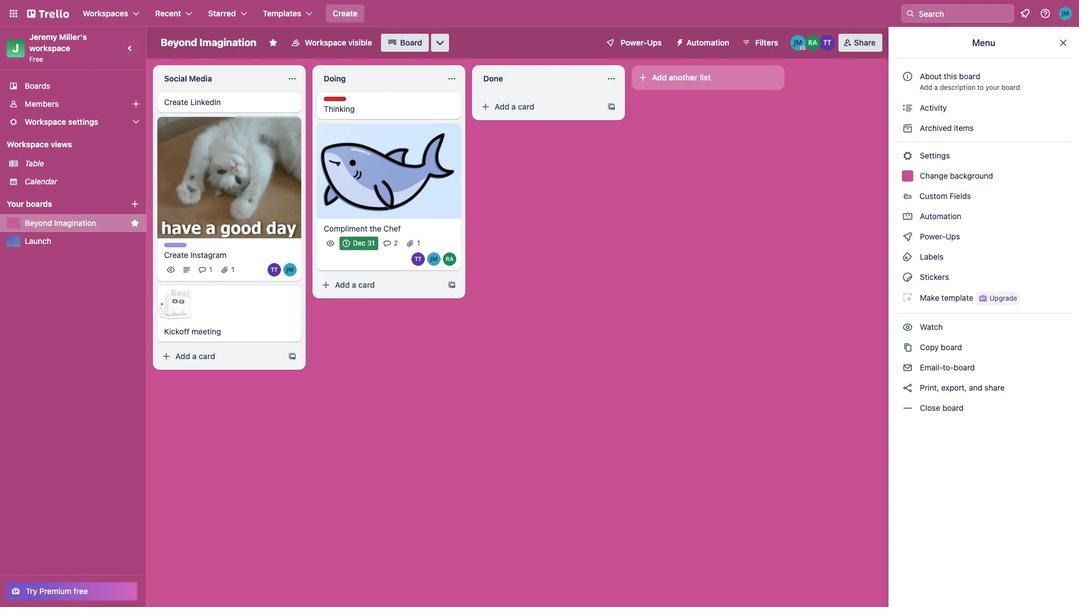 Task type: vqa. For each thing, say whether or not it's contained in the screenshot.
Starting Apr 8, free Workspaces will be limited to 10 collaborators. Learn more about collaborator limits
no



Task type: locate. For each thing, give the bounding box(es) containing it.
0 vertical spatial card
[[518, 102, 535, 111]]

activity
[[918, 103, 947, 112]]

0 horizontal spatial ups
[[647, 38, 662, 47]]

sm image inside watch link
[[902, 322, 913, 333]]

try premium free button
[[7, 582, 137, 600]]

add a card button for doing
[[317, 276, 443, 294]]

sm image inside activity link
[[902, 102, 913, 114]]

boards
[[25, 81, 50, 91]]

0 horizontal spatial jeremy miller (jeremymiller198) image
[[283, 263, 297, 277]]

Board name text field
[[155, 34, 262, 52]]

table
[[25, 159, 44, 168]]

1 horizontal spatial 1
[[231, 266, 235, 274]]

0 horizontal spatial create from template… image
[[288, 352, 297, 361]]

1 horizontal spatial beyond imagination
[[161, 37, 257, 48]]

add a card down dec 31 checkbox
[[335, 280, 375, 289]]

0 vertical spatial add a card button
[[477, 98, 603, 116]]

card for done
[[518, 102, 535, 111]]

1 for 2
[[417, 239, 420, 247]]

primary element
[[0, 0, 1079, 27]]

add a card down done
[[495, 102, 535, 111]]

1 horizontal spatial automation
[[918, 211, 962, 221]]

terry turtle (terryturtle) image down create instagram "link" on the top left of page
[[268, 263, 281, 277]]

power-ups button
[[598, 34, 669, 52]]

sm image for labels
[[902, 251, 913, 263]]

export,
[[941, 383, 967, 392]]

1 vertical spatial power-
[[920, 232, 946, 241]]

premium
[[39, 586, 71, 596]]

0 vertical spatial create from template… image
[[607, 102, 616, 111]]

automation down custom fields
[[918, 211, 962, 221]]

your
[[7, 199, 24, 209]]

0 vertical spatial ruby anderson (rubyanderson7) image
[[805, 35, 821, 51]]

ups
[[647, 38, 662, 47], [946, 232, 960, 241]]

1 horizontal spatial add a card button
[[317, 276, 443, 294]]

create instagram link
[[164, 250, 295, 261]]

calendar
[[25, 177, 57, 186]]

settings
[[918, 151, 950, 160]]

0 vertical spatial create
[[333, 8, 358, 18]]

0 horizontal spatial imagination
[[54, 218, 96, 228]]

3 sm image from the top
[[902, 231, 913, 242]]

card down meeting
[[199, 352, 215, 361]]

add left another
[[652, 73, 667, 82]]

1 horizontal spatial ruby anderson (rubyanderson7) image
[[805, 35, 821, 51]]

templates button
[[256, 4, 319, 22]]

add inside button
[[652, 73, 667, 82]]

0 vertical spatial power-
[[621, 38, 647, 47]]

board up to-
[[941, 342, 962, 352]]

2 horizontal spatial 1
[[417, 239, 420, 247]]

your boards with 2 items element
[[7, 197, 114, 211]]

0 vertical spatial add a card
[[495, 102, 535, 111]]

1 vertical spatial beyond imagination
[[25, 218, 96, 228]]

sm image inside power-ups link
[[902, 231, 913, 242]]

add down dec 31 checkbox
[[335, 280, 350, 289]]

create for create instagram
[[164, 250, 188, 260]]

automation
[[687, 38, 730, 47], [918, 211, 962, 221]]

thoughts
[[324, 97, 355, 105]]

about
[[920, 71, 942, 81]]

beyond imagination down starred
[[161, 37, 257, 48]]

sm image inside automation "button"
[[671, 34, 687, 49]]

j link
[[7, 39, 25, 57]]

1 vertical spatial add a card button
[[317, 276, 443, 294]]

power-ups inside power-ups link
[[918, 232, 962, 241]]

add down kickoff
[[175, 352, 190, 361]]

add a card for social media
[[175, 352, 215, 361]]

sm image inside archived items link
[[902, 123, 913, 134]]

0 horizontal spatial beyond
[[25, 218, 52, 228]]

0 vertical spatial beyond
[[161, 37, 197, 48]]

1 down instagram
[[209, 266, 212, 274]]

automation inside "button"
[[687, 38, 730, 47]]

1 vertical spatial add a card
[[335, 280, 375, 289]]

1 for 1
[[231, 266, 235, 274]]

filters
[[755, 38, 778, 47]]

compliment
[[324, 224, 368, 233]]

0 horizontal spatial beyond imagination
[[25, 218, 96, 228]]

1 horizontal spatial power-ups
[[918, 232, 962, 241]]

6 sm image from the top
[[902, 362, 913, 373]]

your
[[986, 83, 1000, 92]]

create
[[333, 8, 358, 18], [164, 97, 188, 107], [164, 250, 188, 260]]

power-ups up add another list
[[621, 38, 662, 47]]

power-ups up labels at the right top
[[918, 232, 962, 241]]

launch
[[25, 236, 51, 246]]

ruby anderson (rubyanderson7) image right filters
[[805, 35, 821, 51]]

sm image
[[671, 34, 687, 49], [902, 102, 913, 114], [902, 211, 913, 222], [902, 251, 913, 263], [902, 272, 913, 283], [902, 322, 913, 333], [902, 382, 913, 393]]

workspace navigation collapse icon image
[[123, 40, 138, 56]]

add for done
[[495, 102, 510, 111]]

about this board add a description to your board
[[920, 71, 1020, 92]]

linkedin
[[190, 97, 221, 107]]

dec
[[353, 239, 366, 247]]

create inside "link"
[[164, 250, 188, 260]]

a down kickoff meeting
[[192, 352, 197, 361]]

create from template… image for done
[[607, 102, 616, 111]]

sm image inside 'email-to-board' "link"
[[902, 362, 913, 373]]

2 vertical spatial add a card button
[[157, 348, 283, 366]]

automation up list
[[687, 38, 730, 47]]

1 horizontal spatial imagination
[[199, 37, 257, 48]]

1 vertical spatial ups
[[946, 232, 960, 241]]

1 horizontal spatial ups
[[946, 232, 960, 241]]

power-
[[621, 38, 647, 47], [920, 232, 946, 241]]

create instagram
[[164, 250, 227, 260]]

create for create
[[333, 8, 358, 18]]

automation button
[[671, 34, 736, 52]]

2 horizontal spatial card
[[518, 102, 535, 111]]

copy board link
[[895, 338, 1073, 356]]

email-
[[920, 363, 943, 372]]

1 horizontal spatial add a card
[[335, 280, 375, 289]]

2 vertical spatial workspace
[[7, 139, 49, 149]]

ruby anderson (rubyanderson7) image
[[805, 35, 821, 51], [443, 252, 456, 266]]

sm image for watch
[[902, 322, 913, 333]]

imagination inside text field
[[199, 37, 257, 48]]

a down about
[[934, 83, 938, 92]]

boards
[[26, 199, 52, 209]]

chef
[[384, 224, 401, 233]]

labels
[[918, 252, 944, 261]]

add a card
[[495, 102, 535, 111], [335, 280, 375, 289], [175, 352, 215, 361]]

add a card button down kickoff meeting link
[[157, 348, 283, 366]]

jeremy miller's workspace link
[[29, 32, 89, 53]]

jeremy miller (jeremymiller198) image
[[790, 35, 806, 51], [427, 252, 441, 266], [283, 263, 297, 277]]

color: purple, title: none image
[[164, 243, 187, 248]]

terry turtle (terryturtle) image right this member is an admin of this board. image
[[819, 35, 835, 51]]

a for done
[[512, 102, 516, 111]]

change
[[920, 171, 948, 180]]

1 vertical spatial create from template… image
[[447, 280, 456, 289]]

0 vertical spatial workspace
[[305, 38, 346, 47]]

create down "social"
[[164, 97, 188, 107]]

board
[[400, 38, 422, 47]]

0 horizontal spatial power-ups
[[621, 38, 662, 47]]

card down the dec 31 at the left top of the page
[[358, 280, 375, 289]]

ups inside button
[[647, 38, 662, 47]]

sm image inside close board link
[[902, 402, 913, 414]]

card down done text box
[[518, 102, 535, 111]]

0 vertical spatial ups
[[647, 38, 662, 47]]

0 vertical spatial imagination
[[199, 37, 257, 48]]

this
[[944, 71, 957, 81]]

imagination up launch link
[[54, 218, 96, 228]]

0 horizontal spatial 1
[[209, 266, 212, 274]]

workspace inside button
[[305, 38, 346, 47]]

recent
[[155, 8, 181, 18]]

dec 31
[[353, 239, 375, 247]]

terry turtle (terryturtle) image
[[819, 35, 835, 51], [268, 263, 281, 277]]

beyond down recent popup button
[[161, 37, 197, 48]]

add a card down kickoff meeting
[[175, 352, 215, 361]]

settings link
[[895, 147, 1073, 165]]

j
[[13, 42, 19, 55]]

0 horizontal spatial add a card
[[175, 352, 215, 361]]

board down export,
[[943, 403, 964, 413]]

1 vertical spatial beyond
[[25, 218, 52, 228]]

5 sm image from the top
[[902, 342, 913, 353]]

sm image inside print, export, and share link
[[902, 382, 913, 393]]

thinking link
[[324, 103, 454, 115]]

create down color: purple, title: none icon
[[164, 250, 188, 260]]

add down about
[[920, 83, 933, 92]]

0 horizontal spatial automation
[[687, 38, 730, 47]]

stickers link
[[895, 268, 1073, 286]]

sm image
[[902, 123, 913, 134], [902, 150, 913, 161], [902, 231, 913, 242], [902, 292, 913, 303], [902, 342, 913, 353], [902, 362, 913, 373], [902, 402, 913, 414]]

sm image inside stickers link
[[902, 272, 913, 283]]

close board
[[918, 403, 964, 413]]

a down dec 31 checkbox
[[352, 280, 356, 289]]

make
[[920, 293, 940, 302]]

0 horizontal spatial card
[[199, 352, 215, 361]]

labels link
[[895, 248, 1073, 266]]

add for social media
[[175, 352, 190, 361]]

free
[[74, 586, 88, 596]]

0 vertical spatial beyond imagination
[[161, 37, 257, 48]]

1 vertical spatial power-ups
[[918, 232, 962, 241]]

try premium free
[[26, 586, 88, 596]]

close board link
[[895, 399, 1073, 417]]

add for doing
[[335, 280, 350, 289]]

close
[[920, 403, 941, 413]]

1 up terry turtle (terryturtle) icon
[[417, 239, 420, 247]]

add a card button
[[477, 98, 603, 116], [317, 276, 443, 294], [157, 348, 283, 366]]

fields
[[950, 191, 971, 201]]

1 sm image from the top
[[902, 123, 913, 134]]

board
[[959, 71, 981, 81], [1002, 83, 1020, 92], [941, 342, 962, 352], [954, 363, 975, 372], [943, 403, 964, 413]]

beyond
[[161, 37, 197, 48], [25, 218, 52, 228]]

workspace down members
[[25, 117, 66, 126]]

sm image for activity
[[902, 102, 913, 114]]

ups down "automation" link
[[946, 232, 960, 241]]

the
[[370, 224, 381, 233]]

print,
[[920, 383, 939, 392]]

2 horizontal spatial add a card button
[[477, 98, 603, 116]]

1 vertical spatial workspace
[[25, 117, 66, 126]]

jeremy miller (jeremymiller198) image for terry turtle (terryturtle) icon
[[427, 252, 441, 266]]

Doing text field
[[317, 70, 441, 88]]

workspace inside popup button
[[25, 117, 66, 126]]

0 vertical spatial power-ups
[[621, 38, 662, 47]]

board up print, export, and share
[[954, 363, 975, 372]]

menu
[[972, 38, 996, 48]]

2 vertical spatial card
[[199, 352, 215, 361]]

items
[[954, 123, 974, 133]]

color: bold red, title: "thoughts" element
[[324, 97, 355, 105]]

beyond imagination down your boards with 2 items element
[[25, 218, 96, 228]]

a down done text box
[[512, 102, 516, 111]]

card
[[518, 102, 535, 111], [358, 280, 375, 289], [199, 352, 215, 361]]

2 vertical spatial add a card
[[175, 352, 215, 361]]

sm image for print, export, and share
[[902, 382, 913, 393]]

1 horizontal spatial card
[[358, 280, 375, 289]]

sm image inside the labels link
[[902, 251, 913, 263]]

2 vertical spatial create
[[164, 250, 188, 260]]

beyond up launch
[[25, 218, 52, 228]]

workspace settings button
[[0, 113, 146, 131]]

1 vertical spatial ruby anderson (rubyanderson7) image
[[443, 252, 456, 266]]

sm image inside "settings" link
[[902, 150, 913, 161]]

sm image inside copy board link
[[902, 342, 913, 353]]

board right your
[[1002, 83, 1020, 92]]

1 horizontal spatial create from template… image
[[447, 280, 456, 289]]

1 vertical spatial automation
[[918, 211, 962, 221]]

4 sm image from the top
[[902, 292, 913, 303]]

templates
[[263, 8, 301, 18]]

1 horizontal spatial jeremy miller (jeremymiller198) image
[[427, 252, 441, 266]]

0 horizontal spatial add a card button
[[157, 348, 283, 366]]

jeremy miller (jeremymiller198) image
[[1059, 7, 1073, 20]]

7 sm image from the top
[[902, 402, 913, 414]]

Social Media text field
[[157, 70, 281, 88]]

jeremy miller's workspace free
[[29, 32, 89, 64]]

social
[[164, 74, 187, 83]]

add a card button down 31
[[317, 276, 443, 294]]

upgrade
[[990, 294, 1017, 302]]

add a card button down done text box
[[477, 98, 603, 116]]

settings
[[68, 117, 98, 126]]

workspace
[[305, 38, 346, 47], [25, 117, 66, 126], [7, 139, 49, 149]]

1 horizontal spatial power-
[[920, 232, 946, 241]]

card for doing
[[358, 280, 375, 289]]

ruby anderson (rubyanderson7) image right terry turtle (terryturtle) icon
[[443, 252, 456, 266]]

imagination down starred popup button
[[199, 37, 257, 48]]

doing
[[324, 74, 346, 83]]

1 vertical spatial card
[[358, 280, 375, 289]]

sm image inside "automation" link
[[902, 211, 913, 222]]

2 horizontal spatial add a card
[[495, 102, 535, 111]]

0 horizontal spatial ruby anderson (rubyanderson7) image
[[443, 252, 456, 266]]

0 horizontal spatial terry turtle (terryturtle) image
[[268, 263, 281, 277]]

1 vertical spatial create
[[164, 97, 188, 107]]

2 sm image from the top
[[902, 150, 913, 161]]

print, export, and share
[[918, 383, 1005, 392]]

add
[[652, 73, 667, 82], [920, 83, 933, 92], [495, 102, 510, 111], [335, 280, 350, 289], [175, 352, 190, 361]]

0 horizontal spatial power-
[[621, 38, 647, 47]]

workspace left visible
[[305, 38, 346, 47]]

workspace visible button
[[285, 34, 379, 52]]

2 vertical spatial create from template… image
[[288, 352, 297, 361]]

0 vertical spatial automation
[[687, 38, 730, 47]]

email-to-board
[[918, 363, 975, 372]]

sm image for archived items
[[902, 123, 913, 134]]

add down done
[[495, 102, 510, 111]]

terry turtle (terryturtle) image
[[411, 252, 425, 266]]

create inside button
[[333, 8, 358, 18]]

workspace up table
[[7, 139, 49, 149]]

a
[[934, 83, 938, 92], [512, 102, 516, 111], [352, 280, 356, 289], [192, 352, 197, 361]]

create up workspace visible in the left of the page
[[333, 8, 358, 18]]

1 horizontal spatial terry turtle (terryturtle) image
[[819, 35, 835, 51]]

create from template… image
[[607, 102, 616, 111], [447, 280, 456, 289], [288, 352, 297, 361]]

ups up add another list
[[647, 38, 662, 47]]

2 horizontal spatial create from template… image
[[607, 102, 616, 111]]

1 down create instagram "link" on the top left of page
[[231, 266, 235, 274]]

1 horizontal spatial beyond
[[161, 37, 197, 48]]

template
[[942, 293, 974, 302]]

power- inside button
[[621, 38, 647, 47]]

visible
[[348, 38, 372, 47]]

watch
[[918, 322, 945, 332]]



Task type: describe. For each thing, give the bounding box(es) containing it.
kickoff
[[164, 327, 190, 336]]

members link
[[0, 95, 146, 113]]

launch link
[[25, 236, 139, 247]]

0 notifications image
[[1019, 7, 1032, 20]]

workspace visible
[[305, 38, 372, 47]]

sm image for stickers
[[902, 272, 913, 283]]

views
[[51, 139, 72, 149]]

board link
[[381, 34, 429, 52]]

add inside 'about this board add a description to your board'
[[920, 83, 933, 92]]

beyond inside "beyond imagination" link
[[25, 218, 52, 228]]

to-
[[943, 363, 954, 372]]

description
[[940, 83, 976, 92]]

a for doing
[[352, 280, 356, 289]]

starred button
[[201, 4, 254, 22]]

add a card button for social media
[[157, 348, 283, 366]]

board inside 'email-to-board' "link"
[[954, 363, 975, 372]]

add another list
[[652, 73, 711, 82]]

and
[[969, 383, 983, 392]]

workspaces button
[[76, 4, 146, 22]]

add a card for done
[[495, 102, 535, 111]]

1 vertical spatial terry turtle (terryturtle) image
[[268, 263, 281, 277]]

email-to-board link
[[895, 359, 1073, 377]]

filters button
[[739, 34, 782, 52]]

customize views image
[[435, 37, 446, 48]]

make template
[[918, 293, 974, 302]]

free
[[29, 55, 43, 64]]

0 vertical spatial terry turtle (terryturtle) image
[[819, 35, 835, 51]]

Dec 31 checkbox
[[340, 236, 378, 250]]

activity link
[[895, 99, 1073, 117]]

archived items
[[918, 123, 974, 133]]

pete ghost image
[[157, 286, 193, 322]]

search image
[[906, 9, 915, 18]]

to
[[978, 83, 984, 92]]

starred
[[208, 8, 236, 18]]

power-ups inside power-ups button
[[621, 38, 662, 47]]

thinking
[[324, 104, 355, 114]]

back to home image
[[27, 4, 69, 22]]

instagram
[[190, 250, 227, 260]]

archived items link
[[895, 119, 1073, 137]]

beyond imagination inside text field
[[161, 37, 257, 48]]

jeremy
[[29, 32, 57, 42]]

list
[[700, 73, 711, 82]]

archived
[[920, 123, 952, 133]]

open information menu image
[[1040, 8, 1051, 19]]

copy board
[[918, 342, 962, 352]]

card for social media
[[199, 352, 215, 361]]

stickers
[[918, 272, 949, 282]]

board inside close board link
[[943, 403, 964, 413]]

sm image for close board
[[902, 402, 913, 414]]

members
[[25, 99, 59, 108]]

this member is an admin of this board. image
[[800, 46, 805, 51]]

add board image
[[130, 200, 139, 209]]

social media
[[164, 74, 212, 83]]

create from template… image for doing
[[447, 280, 456, 289]]

calendar link
[[25, 176, 139, 187]]

custom
[[920, 191, 948, 201]]

Done text field
[[477, 70, 600, 88]]

workspace
[[29, 43, 70, 53]]

watch link
[[895, 318, 1073, 336]]

board inside copy board link
[[941, 342, 962, 352]]

create button
[[326, 4, 364, 22]]

a inside 'about this board add a description to your board'
[[934, 83, 938, 92]]

share button
[[839, 34, 883, 52]]

share
[[985, 383, 1005, 392]]

31
[[367, 239, 375, 247]]

custom fields
[[920, 191, 971, 201]]

workspace for workspace views
[[7, 139, 49, 149]]

2 horizontal spatial jeremy miller (jeremymiller198) image
[[790, 35, 806, 51]]

board up "to"
[[959, 71, 981, 81]]

create from template… image for social media
[[288, 352, 297, 361]]

create linkedin link
[[164, 97, 295, 108]]

sm image for power-ups
[[902, 231, 913, 242]]

1 vertical spatial imagination
[[54, 218, 96, 228]]

automation link
[[895, 207, 1073, 225]]

try
[[26, 586, 37, 596]]

background
[[950, 171, 993, 180]]

star or unstar board image
[[269, 38, 278, 47]]

custom fields button
[[895, 187, 1073, 205]]

print, export, and share link
[[895, 379, 1073, 397]]

upgrade button
[[976, 292, 1020, 305]]

sm image for settings
[[902, 150, 913, 161]]

workspace views
[[7, 139, 72, 149]]

jeremy miller (jeremymiller198) image for bottommost terry turtle (terryturtle) image
[[283, 263, 297, 277]]

2
[[394, 239, 398, 247]]

change background link
[[895, 167, 1073, 185]]

a for social media
[[192, 352, 197, 361]]

workspace for workspace visible
[[305, 38, 346, 47]]

starred icon image
[[130, 219, 139, 228]]

done
[[483, 74, 503, 83]]

beyond inside beyond imagination text field
[[161, 37, 197, 48]]

boards link
[[0, 77, 146, 95]]

beyond imagination link
[[25, 218, 126, 229]]

power-ups link
[[895, 228, 1073, 246]]

Search field
[[915, 5, 1014, 22]]

sm image for make template
[[902, 292, 913, 303]]

kickoff meeting link
[[164, 326, 295, 338]]

sm image for copy board
[[902, 342, 913, 353]]

workspace for workspace settings
[[25, 117, 66, 126]]

create for create linkedin
[[164, 97, 188, 107]]

workspaces
[[83, 8, 128, 18]]

another
[[669, 73, 698, 82]]

sm image for automation
[[902, 211, 913, 222]]

add a card button for done
[[477, 98, 603, 116]]

change background
[[918, 171, 993, 180]]

add a card for doing
[[335, 280, 375, 289]]

sm image for email-to-board
[[902, 362, 913, 373]]

workspace settings
[[25, 117, 98, 126]]

recent button
[[148, 4, 199, 22]]

media
[[189, 74, 212, 83]]



